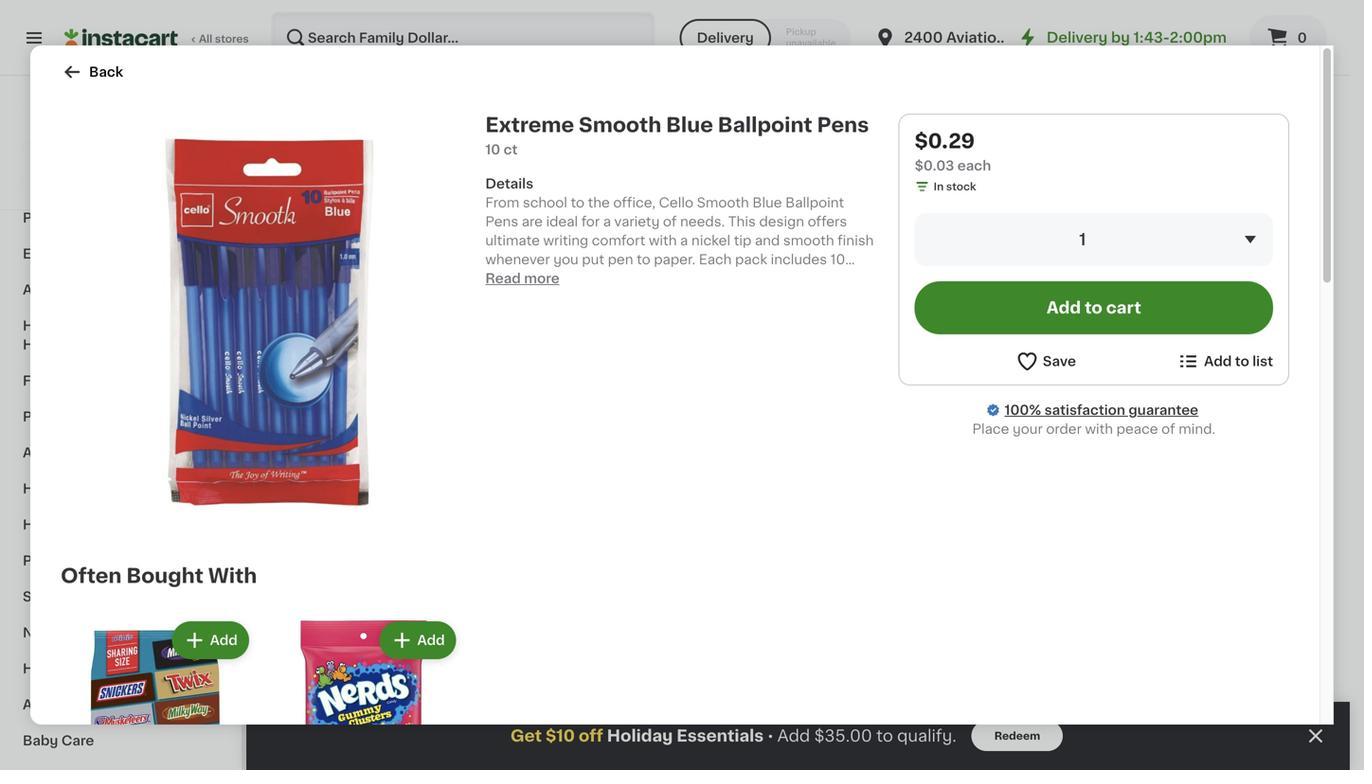 Task type: locate. For each thing, give the bounding box(es) containing it.
0 horizontal spatial with
[[649, 234, 677, 247]]

0 horizontal spatial 2
[[284, 372, 291, 383]]

by for interiors
[[517, 20, 534, 34]]

2 vertical spatial 100%
[[1005, 404, 1041, 417]]

stainless-
[[1062, 20, 1129, 34]]

often bought with
[[61, 566, 257, 586]]

delivery inside delivery by 1:43-2:00pm link
[[1047, 31, 1108, 45]]

by inside interiors by design gray blackout curtain panels
[[517, 20, 534, 34]]

0 horizontal spatial blue
[[399, 594, 429, 607]]

& up save button
[[1031, 335, 1041, 348]]

1 vertical spatial 100%
[[48, 182, 77, 193]]

with down the 100% satisfaction guarantee "link"
[[1085, 423, 1113, 436]]

1 horizontal spatial of
[[1162, 423, 1175, 436]]

home up hardware at the top left of the page
[[23, 319, 64, 333]]

1 vertical spatial care
[[71, 518, 104, 532]]

1 horizontal spatial 100%
[[1005, 404, 1041, 417]]

dark up tiles on the right of page
[[851, 316, 882, 329]]

0 horizontal spatial dark
[[851, 316, 882, 329]]

baby down adult
[[23, 734, 58, 748]]

0 vertical spatial of
[[663, 215, 677, 228]]

design inside interiors by design gray blackout curtain panels
[[537, 20, 584, 34]]

coffee,
[[1221, 20, 1271, 34]]

1 vertical spatial pens
[[485, 215, 518, 228]]

by inside delivery by 1:43-2:00pm link
[[1111, 31, 1130, 45]]

2 design from the left
[[886, 20, 933, 34]]

0 vertical spatial family
[[980, 20, 1023, 34]]

None search field
[[271, 11, 655, 64]]

disney
[[1153, 316, 1200, 329]]

mat
[[1197, 335, 1223, 348]]

& left garden
[[67, 482, 78, 496]]

chef inside 'family chef 5-piece pitcher & tumbler sets'
[[1027, 316, 1059, 329]]

& inside 'link'
[[69, 103, 80, 117]]

office
[[23, 103, 66, 117]]

electronics link
[[11, 236, 230, 272]]

each
[[958, 159, 991, 172]]

dark down instant,
[[1153, 58, 1184, 72]]

interiors inside interiors by design gray blackout curtain panels
[[458, 20, 513, 34]]

ct inside assorted comfort-grip mechanical pencils 18 ct
[[472, 631, 483, 642]]

2 left the fl
[[284, 372, 291, 383]]

family for family chef 5-piece pitcher & tumbler sets
[[980, 316, 1023, 329]]

home & garden
[[23, 482, 132, 496]]

1 horizontal spatial 10
[[485, 143, 500, 156]]

family inside 'family chef 5-piece pitcher & tumbler sets'
[[980, 316, 1023, 329]]

stores
[[215, 34, 249, 44]]

home up health on the left bottom
[[23, 482, 64, 496]]

0 vertical spatial dark
[[1153, 58, 1184, 72]]

0 horizontal spatial satisfaction
[[80, 182, 143, 193]]

1 vertical spatial satisfaction
[[1045, 404, 1126, 417]]

interiors up small
[[806, 20, 861, 34]]

nescafé coffee, instant, 100% pure, dark roast, packets
[[1153, 20, 1287, 72]]

2400 aviation dr button
[[874, 11, 1027, 64]]

home inside home improvement & hardware
[[23, 319, 64, 333]]

0 horizontal spatial interiors
[[458, 20, 513, 34]]

satisfaction down pricing
[[80, 182, 143, 193]]

fresh
[[284, 335, 321, 348]]

guarantee down policy
[[146, 182, 201, 193]]

blue up 'details' button
[[666, 115, 713, 135]]

2 baby from the top
[[23, 734, 58, 748]]

0 horizontal spatial by
[[517, 20, 534, 34]]

baby for baby
[[23, 67, 58, 81]]

view pricing policy link
[[64, 161, 177, 176]]

achim dark oak vinyl floor tiles
[[806, 316, 948, 348]]

home & garden link
[[11, 471, 230, 507]]

1 vertical spatial extreme smooth blue ballpoint pens 10 ct
[[284, 594, 429, 642]]

curtain down white
[[861, 58, 910, 72]]

1 horizontal spatial blue
[[666, 115, 713, 135]]

health
[[23, 518, 68, 532]]

2 horizontal spatial blue
[[753, 196, 782, 209]]

view pricing policy
[[64, 163, 166, 174]]

& left craft
[[69, 103, 80, 117]]

hardware
[[23, 338, 89, 351]]

of down cello
[[663, 215, 677, 228]]

supplies down pricing
[[79, 175, 138, 189]]

service type group
[[680, 19, 851, 57]]

100% down view
[[48, 182, 77, 193]]

0 horizontal spatial smooth
[[343, 594, 396, 607]]

2 horizontal spatial smooth
[[697, 196, 749, 209]]

1 horizontal spatial delivery
[[1047, 31, 1108, 45]]

2 vertical spatial family
[[980, 316, 1023, 329]]

& for drink
[[61, 374, 72, 387]]

tumbler
[[1045, 335, 1099, 348]]

2 chef from the top
[[1027, 316, 1059, 329]]

read more button
[[485, 269, 560, 288]]

0 vertical spatial satisfaction
[[80, 182, 143, 193]]

product group containing 3
[[284, 122, 443, 385]]

design up adjustable
[[886, 20, 933, 34]]

1 vertical spatial baby
[[23, 734, 58, 748]]

2 horizontal spatial 100%
[[1207, 39, 1243, 53]]

adult beverages link
[[11, 687, 230, 723]]

in stock
[[934, 181, 976, 192]]

100% satisfaction guarantee up place your order with peace of mind.
[[1005, 404, 1199, 417]]

finish
[[838, 234, 874, 247]]

100% inside the nescafé coffee, instant, 100% pure, dark roast, packets
[[1207, 39, 1243, 53]]

family up pitcher
[[980, 316, 1023, 329]]

instant,
[[1153, 39, 1203, 53]]

to left list
[[1235, 355, 1249, 368]]

0 horizontal spatial design
[[537, 20, 584, 34]]

& left gift
[[63, 211, 74, 225]]

assorted comfort-grip mechanical pencils 18 ct
[[458, 594, 612, 642]]

ticonderoga pencils, sharpened, soft, no. 2 hb
[[632, 20, 781, 72]]

family inside family dollar link
[[76, 141, 121, 154]]

0 horizontal spatial 10
[[284, 631, 296, 642]]

$ 3 99
[[288, 291, 325, 311]]

1 vertical spatial dark
[[851, 316, 882, 329]]

chef inside the family chef stainless- steel sink strainers
[[1027, 20, 1059, 34]]

1 vertical spatial curtain
[[861, 58, 910, 72]]

0 vertical spatial pens
[[817, 115, 869, 135]]

extreme smooth blue ballpoint pens 10 ct inside product group
[[284, 594, 429, 642]]

interiors
[[458, 20, 513, 34], [806, 20, 861, 34]]

1 vertical spatial home
[[23, 482, 64, 496]]

fl
[[293, 372, 301, 383]]

by left 1:43-
[[1111, 31, 1130, 45]]

0 vertical spatial 2
[[773, 39, 781, 53]]

year's
[[56, 626, 98, 640]]

instacart logo image
[[64, 27, 178, 49]]

0 vertical spatial baby
[[23, 67, 58, 81]]

with up paper.
[[649, 234, 677, 247]]

gray
[[458, 39, 490, 53]]

family up steel
[[980, 20, 1023, 34]]

0 horizontal spatial curtain
[[555, 39, 604, 53]]

0 horizontal spatial a
[[603, 215, 611, 228]]

1 vertical spatial a
[[680, 234, 688, 247]]

0 horizontal spatial guarantee
[[146, 182, 201, 193]]

product group
[[284, 122, 443, 385], [458, 122, 617, 366], [632, 122, 791, 366], [806, 122, 964, 384], [1153, 122, 1312, 351], [284, 400, 443, 644], [980, 400, 1138, 669], [61, 618, 253, 770], [268, 618, 460, 770], [284, 685, 443, 770], [458, 685, 617, 770], [632, 685, 791, 770], [806, 685, 964, 770], [980, 685, 1138, 770], [1153, 685, 1312, 770]]

0 vertical spatial guarantee
[[146, 182, 201, 193]]

blue left assorted
[[399, 594, 429, 607]]

1 vertical spatial 100% satisfaction guarantee
[[1005, 404, 1199, 417]]

1 home from the top
[[23, 319, 64, 333]]

to right $35.00
[[876, 728, 893, 744]]

pens inside the "from school to the office, cello smooth blue ballpoint pens are ideal for a variety of needs. this design offers ultimate writing comfort with a nickel tip and smooth finish whenever you put pen to paper. each pack includes 10 pens."
[[485, 215, 518, 228]]

no.
[[747, 39, 769, 53]]

extreme smooth blue ballpoint pens image
[[76, 129, 463, 516]]

by
[[517, 20, 534, 34], [1111, 31, 1130, 45]]

1 chef from the top
[[1027, 20, 1059, 34]]

mind.
[[1179, 423, 1216, 436]]

family for family dollar
[[76, 141, 121, 154]]

ideal
[[546, 215, 578, 228]]

1 vertical spatial supplies
[[107, 211, 166, 225]]

interiors for gray
[[458, 20, 513, 34]]

1 horizontal spatial 2
[[773, 39, 781, 53]]

2 vertical spatial care
[[61, 734, 94, 748]]

pencils,
[[719, 20, 771, 34]]

curtain right blackout
[[555, 39, 604, 53]]

smooth inside the "from school to the office, cello smooth blue ballpoint pens are ideal for a variety of needs. this design offers ultimate writing comfort with a nickel tip and smooth finish whenever you put pen to paper. each pack includes 10 pens."
[[697, 196, 749, 209]]

1 vertical spatial smooth
[[697, 196, 749, 209]]

2 interiors from the left
[[806, 20, 861, 34]]

of
[[663, 215, 677, 228], [1162, 423, 1175, 436]]

& inside home improvement & hardware
[[162, 319, 173, 333]]

adult beverages
[[23, 698, 135, 712]]

nescafé coffee, instant, 100% pure, dark roast, packets button
[[1153, 0, 1312, 90]]

baby up office on the top
[[23, 67, 58, 81]]

2 vertical spatial blue
[[399, 594, 429, 607]]

1 vertical spatial with
[[1085, 423, 1113, 436]]

design inside interiors by design small white adjustable tension curtain rods
[[886, 20, 933, 34]]

family chef 5-piece pitcher & tumbler sets button
[[980, 122, 1138, 351]]

2 inside aromar fragrance oil, fresh linens, spa collection 2 fl oz
[[284, 372, 291, 383]]

and
[[755, 234, 780, 247]]

1 horizontal spatial dark
[[1153, 58, 1184, 72]]

1 horizontal spatial extreme smooth blue ballpoint pens 10 ct
[[485, 115, 869, 156]]

food & drink link
[[11, 363, 230, 399]]

1 horizontal spatial smooth
[[579, 115, 662, 135]]

1 vertical spatial 2
[[284, 372, 291, 383]]

rods
[[913, 58, 948, 72]]

care down home & garden
[[71, 518, 104, 532]]

1 horizontal spatial satisfaction
[[1045, 404, 1126, 417]]

100% satisfaction guarantee down view pricing policy link
[[48, 182, 201, 193]]

baby
[[23, 67, 58, 81], [23, 734, 58, 748]]

chef left 5-
[[1027, 316, 1059, 329]]

care down adult beverages on the left bottom of page
[[61, 734, 94, 748]]

1 vertical spatial ballpoint
[[786, 196, 844, 209]]

0 vertical spatial 100%
[[1207, 39, 1243, 53]]

bought
[[126, 566, 204, 586]]

& right food
[[61, 374, 72, 387]]

of left mind.
[[1162, 423, 1175, 436]]

2 right no.
[[773, 39, 781, 53]]

all
[[199, 34, 212, 44]]

pets
[[23, 554, 53, 568]]

smooth
[[579, 115, 662, 135], [697, 196, 749, 209], [343, 594, 396, 607]]

pencils
[[538, 613, 586, 626]]

0 horizontal spatial extreme
[[284, 594, 340, 607]]

1 vertical spatial chef
[[1027, 316, 1059, 329]]

& inside 'link'
[[61, 374, 72, 387]]

1 design from the left
[[537, 20, 584, 34]]

0 horizontal spatial delivery
[[697, 31, 754, 45]]

by up blackout
[[517, 20, 534, 34]]

2 horizontal spatial pens
[[817, 115, 869, 135]]

satisfaction up place your order with peace of mind.
[[1045, 404, 1126, 417]]

interiors inside interiors by design small white adjustable tension curtain rods
[[806, 20, 861, 34]]

100% up your
[[1005, 404, 1041, 417]]

1 horizontal spatial curtain
[[861, 58, 910, 72]]

1 vertical spatial blue
[[753, 196, 782, 209]]

each
[[699, 253, 732, 266]]

0 horizontal spatial 100% satisfaction guarantee
[[48, 182, 201, 193]]

satisfaction inside "link"
[[1045, 404, 1126, 417]]

add inside add to cart button
[[1047, 300, 1081, 316]]

0 horizontal spatial ct
[[299, 631, 310, 642]]

curtain
[[555, 39, 604, 53], [861, 58, 910, 72]]

baby care
[[23, 734, 94, 748]]

0 horizontal spatial extreme smooth blue ballpoint pens 10 ct
[[284, 594, 429, 642]]

lamplight unscented ellipse oil lamp button
[[284, 0, 443, 71]]

1 vertical spatial family
[[76, 141, 121, 154]]

&
[[69, 103, 80, 117], [63, 211, 74, 225], [79, 283, 90, 297], [162, 319, 173, 333], [1031, 335, 1041, 348], [61, 374, 72, 387], [67, 482, 78, 496]]

guarantee up peace
[[1129, 404, 1199, 417]]

2 home from the top
[[23, 482, 64, 496]]

baby for baby care
[[23, 734, 58, 748]]

pets link
[[11, 543, 230, 579]]

by for delivery
[[1111, 31, 1130, 45]]

1 vertical spatial 10
[[831, 253, 845, 266]]

all stores link
[[64, 11, 250, 64]]

care for baby care
[[61, 734, 94, 748]]

add to cart button
[[915, 281, 1273, 334]]

supplies
[[79, 175, 138, 189], [107, 211, 166, 225]]

100% inside "link"
[[1005, 404, 1041, 417]]

10 inside the "from school to the office, cello smooth blue ballpoint pens are ideal for a variety of needs. this design offers ultimate writing comfort with a nickel tip and smooth finish whenever you put pen to paper. each pack includes 10 pens."
[[831, 253, 845, 266]]

office,
[[613, 196, 656, 209]]

guarantee inside button
[[146, 182, 201, 193]]

a right for at the top left of the page
[[603, 215, 611, 228]]

by
[[864, 20, 882, 34]]

0 horizontal spatial of
[[663, 215, 677, 228]]

dark inside achim dark oak vinyl floor tiles
[[851, 316, 882, 329]]

supplies inside party & gift supplies link
[[107, 211, 166, 225]]

$16.99 element
[[1153, 288, 1312, 313]]

care down drink
[[86, 410, 119, 423]]

pricing
[[93, 163, 130, 174]]

guarantee inside "link"
[[1129, 404, 1199, 417]]

1 horizontal spatial 100% satisfaction guarantee
[[1005, 404, 1199, 417]]

a up paper.
[[680, 234, 688, 247]]

1 baby from the top
[[23, 67, 58, 81]]

oil
[[331, 39, 349, 53]]

design up blackout
[[537, 20, 584, 34]]

achim
[[806, 316, 848, 329]]

health care link
[[11, 507, 230, 543]]

pure,
[[1246, 39, 1280, 53]]

& down accessories
[[162, 319, 173, 333]]

0 vertical spatial chef
[[1027, 20, 1059, 34]]

family dollar logo image
[[103, 99, 139, 135]]

1 vertical spatial guarantee
[[1129, 404, 1199, 417]]

100%
[[1207, 39, 1243, 53], [48, 182, 77, 193], [1005, 404, 1041, 417]]

curtain inside interiors by design gray blackout curtain panels
[[555, 39, 604, 53]]

family up pricing
[[76, 141, 121, 154]]

2 horizontal spatial 10
[[831, 253, 845, 266]]

grip
[[584, 594, 612, 607]]

of inside the "from school to the office, cello smooth blue ballpoint pens are ideal for a variety of needs. this design offers ultimate writing comfort with a nickel tip and smooth finish whenever you put pen to paper. each pack includes 10 pens."
[[663, 215, 677, 228]]

0 vertical spatial home
[[23, 319, 64, 333]]

0 vertical spatial curtain
[[555, 39, 604, 53]]

0 vertical spatial with
[[649, 234, 677, 247]]

1 horizontal spatial with
[[1085, 423, 1113, 436]]

family inside the family chef stainless- steel sink strainers
[[980, 20, 1023, 34]]

supplies down the 100% satisfaction guarantee button
[[107, 211, 166, 225]]

2 vertical spatial pens
[[346, 613, 379, 626]]

interiors for small
[[806, 20, 861, 34]]

100% up 'roast,'
[[1207, 39, 1243, 53]]

home improvement & hardware
[[23, 319, 173, 351]]

accessories
[[93, 283, 178, 297]]

0 vertical spatial supplies
[[79, 175, 138, 189]]

1 horizontal spatial design
[[886, 20, 933, 34]]

apparel & accessories
[[23, 283, 178, 297]]

ct inside group
[[299, 631, 310, 642]]

0 vertical spatial 100% satisfaction guarantee
[[48, 182, 201, 193]]

steel
[[980, 39, 1014, 53]]

1 horizontal spatial by
[[1111, 31, 1130, 45]]

with
[[649, 234, 677, 247], [1085, 423, 1113, 436]]

delivery
[[1047, 31, 1108, 45], [697, 31, 754, 45]]

back
[[89, 65, 123, 79]]

curtain inside interiors by design small white adjustable tension curtain rods
[[861, 58, 910, 72]]

lamplight
[[284, 20, 351, 34]]

0 vertical spatial extreme smooth blue ballpoint pens 10 ct
[[485, 115, 869, 156]]

0 vertical spatial care
[[86, 410, 119, 423]]

auto
[[23, 446, 55, 460]]

pens
[[817, 115, 869, 135], [485, 215, 518, 228], [346, 613, 379, 626]]

improvement
[[67, 319, 159, 333]]

care for health care
[[71, 518, 104, 532]]

1 interiors from the left
[[458, 20, 513, 34]]

0 horizontal spatial pens
[[346, 613, 379, 626]]

interiors up gray
[[458, 20, 513, 34]]

the
[[588, 196, 610, 209]]

blue up design
[[753, 196, 782, 209]]

0 vertical spatial 10
[[485, 143, 500, 156]]

$0.29
[[915, 131, 975, 151]]

delivery inside delivery button
[[697, 31, 754, 45]]

a
[[603, 215, 611, 228], [680, 234, 688, 247]]

1 horizontal spatial ct
[[472, 631, 483, 642]]

chef up sink at the right of the page
[[1027, 20, 1059, 34]]

stock
[[946, 181, 976, 192]]

2 vertical spatial smooth
[[343, 594, 396, 607]]

1 horizontal spatial guarantee
[[1129, 404, 1199, 417]]

place
[[972, 423, 1009, 436]]

1 horizontal spatial interiors
[[806, 20, 861, 34]]

1 vertical spatial extreme
[[284, 594, 340, 607]]

satisfaction inside button
[[80, 182, 143, 193]]

1 horizontal spatial pens
[[485, 215, 518, 228]]

design for curtain
[[537, 20, 584, 34]]

0 vertical spatial extreme
[[485, 115, 574, 135]]

save button
[[1016, 350, 1076, 373]]

0 vertical spatial a
[[603, 215, 611, 228]]

& right apparel
[[79, 283, 90, 297]]

hb
[[632, 58, 652, 72]]



Task type: vqa. For each thing, say whether or not it's contained in the screenshot.
rightmost CT
yes



Task type: describe. For each thing, give the bounding box(es) containing it.
family chef stainless- steel sink strainers button
[[980, 0, 1138, 55]]

with inside the "from school to the office, cello smooth blue ballpoint pens are ideal for a variety of needs. this design offers ultimate writing comfort with a nickel tip and smooth finish whenever you put pen to paper. each pack includes 10 pens."
[[649, 234, 677, 247]]

ultimate
[[485, 234, 540, 247]]

1 horizontal spatial extreme
[[485, 115, 574, 135]]

family dollar
[[76, 141, 165, 154]]

pen
[[608, 253, 633, 266]]

treatment tracker modal dialog
[[246, 702, 1350, 770]]

chef for strainers
[[1027, 20, 1059, 34]]

nickel
[[692, 234, 731, 247]]

2 inside ticonderoga pencils, sharpened, soft, no. 2 hb
[[773, 39, 781, 53]]

add inside treatment tracker modal dialog
[[777, 728, 810, 744]]

1 vertical spatial of
[[1162, 423, 1175, 436]]

& for gift
[[63, 211, 74, 225]]

food & drink
[[23, 374, 112, 387]]

home improvement & hardware link
[[11, 308, 230, 363]]

& for accessories
[[79, 283, 90, 297]]

holiday
[[607, 728, 673, 744]]

tension
[[806, 58, 857, 72]]

baby care link
[[11, 723, 230, 759]]

sporting goods
[[23, 139, 131, 153]]

100% satisfaction guarantee button
[[29, 176, 212, 195]]

your
[[1013, 423, 1043, 436]]

collection
[[284, 354, 353, 367]]

oz
[[303, 372, 316, 383]]

home for home improvement & hardware
[[23, 319, 64, 333]]

$5.99 element
[[980, 288, 1138, 313]]

sporting
[[23, 139, 82, 153]]

paper.
[[654, 253, 696, 266]]

add inside add to list button
[[1204, 355, 1232, 368]]

2 vertical spatial ballpoint
[[284, 613, 343, 626]]

packets
[[1234, 58, 1287, 72]]

new year's shop
[[23, 626, 136, 640]]

2 vertical spatial 10
[[284, 631, 296, 642]]

0 horizontal spatial 100%
[[48, 182, 77, 193]]

0 vertical spatial ballpoint
[[718, 115, 813, 135]]

hanes link
[[11, 651, 230, 687]]

delivery for delivery by 1:43-2:00pm
[[1047, 31, 1108, 45]]

$35.00
[[814, 728, 872, 744]]

1 horizontal spatial a
[[680, 234, 688, 247]]

off
[[579, 728, 603, 744]]

school
[[523, 196, 567, 209]]

0 button
[[1250, 15, 1327, 61]]

home for home & garden
[[23, 482, 64, 496]]

mickey
[[1204, 316, 1252, 329]]

are
[[522, 215, 543, 228]]

& inside 'family chef 5-piece pitcher & tumbler sets'
[[1031, 335, 1041, 348]]

apparel & accessories link
[[11, 272, 230, 308]]

100% satisfaction guarantee link
[[1005, 401, 1199, 420]]

ballpoint inside the "from school to the office, cello smooth blue ballpoint pens are ideal for a variety of needs. this design offers ultimate writing comfort with a nickel tip and smooth finish whenever you put pen to paper. each pack includes 10 pens."
[[786, 196, 844, 209]]

assorted
[[458, 594, 519, 607]]

2400 aviation dr
[[904, 31, 1027, 45]]

personal care
[[23, 410, 119, 423]]

get $10 off holiday essentials • add $35.00 to qualify.
[[511, 728, 957, 744]]

piece
[[1077, 316, 1115, 329]]

care for personal care
[[86, 410, 119, 423]]

ct for extreme smooth blue ballpoint pens
[[299, 631, 310, 642]]

family chef 5-piece pitcher & tumbler sets
[[980, 316, 1132, 348]]

kitchen supplies
[[23, 175, 138, 189]]

you
[[553, 253, 579, 266]]

this
[[728, 215, 756, 228]]

achim dark oak vinyl floor tiles button
[[806, 122, 964, 384]]

details
[[485, 177, 534, 190]]

design for adjustable
[[886, 20, 933, 34]]

disney mickey mouse music mat
[[1153, 316, 1300, 348]]

$10
[[546, 728, 575, 744]]

to left the
[[571, 196, 585, 209]]

cello
[[659, 196, 694, 209]]

dark inside the nescafé coffee, instant, 100% pure, dark roast, packets
[[1153, 58, 1184, 72]]

aromar fragrance oil, fresh linens, spa collection 2 fl oz
[[284, 316, 428, 383]]

for
[[581, 215, 600, 228]]

view
[[64, 163, 90, 174]]

$1.49 element
[[1153, 0, 1312, 18]]

whenever
[[485, 253, 550, 266]]

& for garden
[[67, 482, 78, 496]]

place your order with peace of mind.
[[972, 423, 1216, 436]]

0 vertical spatial blue
[[666, 115, 713, 135]]

needs.
[[680, 215, 725, 228]]

2 horizontal spatial ct
[[504, 143, 518, 156]]

0 vertical spatial smooth
[[579, 115, 662, 135]]

personal
[[23, 410, 83, 423]]

personal care link
[[11, 399, 230, 435]]

get
[[511, 728, 542, 744]]

to right 5-
[[1085, 300, 1103, 316]]

$0.29 $0.03 each
[[915, 131, 991, 172]]

white
[[845, 39, 884, 53]]

details button
[[485, 174, 876, 193]]

delivery for delivery
[[697, 31, 754, 45]]

•
[[768, 728, 774, 744]]

adult
[[23, 698, 59, 712]]

baby link
[[11, 56, 230, 92]]

aromar
[[284, 316, 333, 329]]

1 field
[[915, 213, 1273, 266]]

oak
[[886, 316, 912, 329]]

$13.99 element
[[806, 288, 964, 313]]

ct for assorted comfort-grip mechanical pencils
[[472, 631, 483, 642]]

spa
[[375, 335, 401, 348]]

family for family chef stainless- steel sink strainers
[[980, 20, 1023, 34]]

sharpened,
[[632, 39, 708, 53]]

garden
[[81, 482, 132, 496]]

office & craft
[[23, 103, 119, 117]]

to inside treatment tracker modal dialog
[[876, 728, 893, 744]]

chef for &
[[1027, 316, 1059, 329]]

to right pen in the top of the page
[[637, 253, 651, 266]]

dollar
[[125, 141, 165, 154]]

mouse
[[1255, 316, 1300, 329]]

writing
[[543, 234, 589, 247]]

essentials
[[677, 728, 764, 744]]

party & gift supplies
[[23, 211, 166, 225]]

floor
[[806, 335, 839, 348]]

supplies inside kitchen supplies link
[[79, 175, 138, 189]]

extreme inside product group
[[284, 594, 340, 607]]

party
[[23, 211, 60, 225]]

family dollar link
[[76, 99, 165, 157]]

variety
[[614, 215, 660, 228]]

put
[[582, 253, 604, 266]]

delivery by 1:43-2:00pm
[[1047, 31, 1227, 45]]

& for craft
[[69, 103, 80, 117]]

policy
[[133, 163, 166, 174]]

product group containing extreme smooth blue ballpoint pens
[[284, 400, 443, 644]]

panels
[[458, 58, 502, 72]]

sales
[[23, 590, 60, 604]]

party & gift supplies link
[[11, 200, 230, 236]]

1
[[1079, 232, 1086, 248]]

add to cart
[[1047, 300, 1141, 316]]

smooth
[[783, 234, 834, 247]]

blue inside the "from school to the office, cello smooth blue ballpoint pens are ideal for a variety of needs. this design offers ultimate writing comfort with a nickel tip and smooth finish whenever you put pen to paper. each pack includes 10 pens."
[[753, 196, 782, 209]]

100% satisfaction guarantee inside the 100% satisfaction guarantee button
[[48, 182, 201, 193]]

small
[[806, 39, 842, 53]]

interiors by design gray blackout curtain panels
[[458, 20, 604, 72]]

auto link
[[11, 435, 230, 471]]

shop
[[101, 626, 136, 640]]



